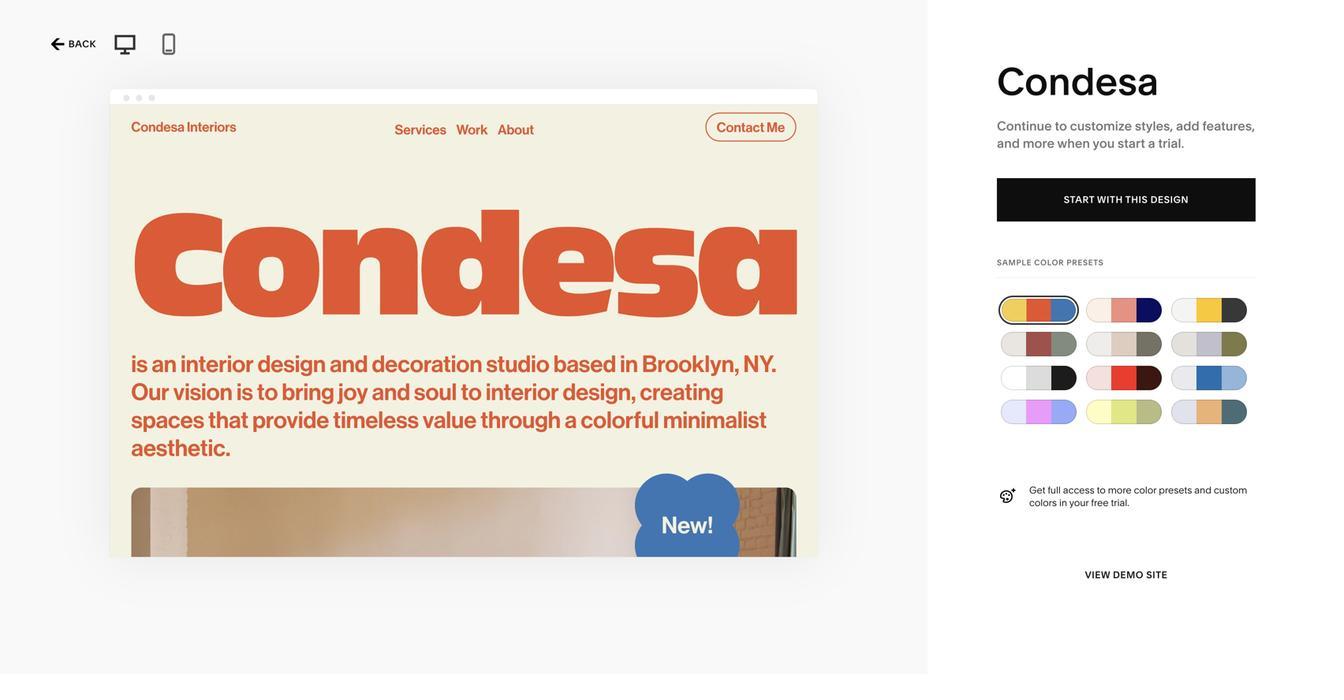 Task type: describe. For each thing, give the bounding box(es) containing it.
rotate image
[[901, 93, 1271, 586]]

preview template on a mobile device image
[[157, 32, 181, 56]]

1 vertical spatial services
[[61, 210, 105, 224]]

condesa image
[[54, 93, 424, 586]]

home & decor
[[712, 45, 788, 59]]

restaurants link
[[545, 69, 622, 82]]

restaurants
[[545, 69, 606, 82]]

preview template on a desktop device image
[[109, 32, 141, 57]]

all templates
[[212, 69, 282, 82]]

decor
[[756, 45, 788, 59]]

popular
[[228, 45, 268, 59]]

nature & animals link
[[712, 69, 817, 82]]

trial. inside get full access to more color presets and custom colors in your free trial.
[[1111, 497, 1130, 509]]

back
[[68, 38, 96, 50]]

1 horizontal spatial services
[[445, 69, 489, 82]]

one page
[[61, 163, 112, 176]]

memberships
[[61, 92, 133, 105]]

rotate
[[901, 603, 948, 618]]

get full access to more color presets and custom colors in your free trial.
[[1029, 485, 1247, 509]]

templates
[[228, 69, 282, 82]]

local business link
[[379, 93, 472, 106]]

to inside get full access to more color presets and custom colors in your free trial.
[[1097, 485, 1106, 496]]

travel link
[[545, 45, 591, 59]]

all
[[212, 69, 225, 82]]

presets
[[1159, 485, 1192, 496]]

sample
[[997, 258, 1032, 267]]

trial. inside 'continue to customize styles, add features, and more when you start a trial.'
[[1158, 136, 1184, 151]]

profits
[[478, 116, 510, 130]]

design inside button
[[1151, 194, 1189, 205]]

sample color presets
[[997, 258, 1104, 267]]

full
[[1048, 485, 1061, 496]]

selene
[[477, 603, 524, 618]]

community & non-profits
[[379, 116, 510, 130]]

continue
[[997, 118, 1052, 134]]

professional services link
[[379, 69, 505, 82]]

free
[[1091, 497, 1109, 509]]

art & design link
[[212, 93, 293, 106]]

home & decor link
[[712, 45, 804, 59]]

demo
[[1113, 570, 1144, 581]]

nature & animals
[[712, 69, 801, 82]]

local
[[379, 93, 407, 106]]

popular designs link
[[212, 45, 314, 59]]

media
[[545, 93, 578, 106]]

media & podcasts
[[545, 93, 638, 106]]

site
[[1146, 570, 1168, 581]]

art
[[212, 93, 227, 106]]

view
[[1085, 570, 1111, 581]]

color
[[1034, 258, 1064, 267]]

page
[[86, 163, 112, 176]]

continue to customize styles, add features, and more when you start a trial.
[[997, 118, 1255, 151]]

all templates link
[[212, 69, 297, 82]]

& for podcasts
[[580, 93, 588, 106]]

photography link
[[212, 116, 295, 130]]

features,
[[1203, 118, 1255, 134]]

get
[[1029, 485, 1046, 496]]

photography
[[212, 116, 279, 130]]

fashion link
[[379, 45, 435, 59]]

nature
[[712, 69, 747, 82]]

add
[[1176, 118, 1200, 134]]

art & design
[[212, 93, 277, 106]]

selene image
[[478, 93, 848, 586]]

and inside 'continue to customize styles, add features, and more when you start a trial.'
[[997, 136, 1020, 151]]

online
[[61, 45, 95, 58]]

color
[[1134, 485, 1157, 496]]

& for non-
[[442, 116, 449, 130]]



Task type: vqa. For each thing, say whether or not it's contained in the screenshot.
the Restaurant link
no



Task type: locate. For each thing, give the bounding box(es) containing it.
1 vertical spatial design
[[1151, 194, 1189, 205]]

local business
[[379, 93, 456, 106]]

trial.
[[1158, 136, 1184, 151], [1111, 497, 1130, 509]]

access
[[1063, 485, 1095, 496]]

&
[[746, 45, 753, 59], [749, 69, 756, 82], [230, 93, 237, 106], [580, 93, 588, 106], [442, 116, 449, 130]]

1 horizontal spatial trial.
[[1158, 136, 1184, 151]]

home
[[712, 45, 743, 59]]

0 horizontal spatial to
[[1055, 118, 1067, 134]]

travel
[[545, 45, 576, 59]]

& right home
[[746, 45, 753, 59]]

presets
[[1067, 258, 1104, 267]]

one
[[61, 163, 83, 176]]

business
[[409, 93, 456, 106]]

more inside get full access to more color presets and custom colors in your free trial.
[[1108, 485, 1132, 496]]

start
[[1118, 136, 1145, 151]]

1 vertical spatial trial.
[[1111, 497, 1130, 509]]

1 vertical spatial more
[[1108, 485, 1132, 496]]

more inside 'continue to customize styles, add features, and more when you start a trial.'
[[1023, 136, 1055, 151]]

animals
[[759, 69, 801, 82]]

non-
[[452, 116, 478, 130]]

0 horizontal spatial and
[[997, 136, 1020, 151]]

start
[[1064, 194, 1095, 205]]

colors
[[1029, 497, 1057, 509]]

& right art
[[230, 93, 237, 106]]

& left non-
[[442, 116, 449, 130]]

1 vertical spatial and
[[1195, 485, 1212, 496]]

0 vertical spatial design
[[240, 93, 277, 106]]

1 horizontal spatial to
[[1097, 485, 1106, 496]]

trial. right free
[[1111, 497, 1130, 509]]

professional
[[379, 69, 442, 82]]

fitness
[[712, 93, 748, 106]]

1 horizontal spatial and
[[1195, 485, 1212, 496]]

and inside get full access to more color presets and custom colors in your free trial.
[[1195, 485, 1212, 496]]

0 horizontal spatial more
[[1023, 136, 1055, 151]]

1 horizontal spatial more
[[1108, 485, 1132, 496]]

in
[[1059, 497, 1067, 509]]

0 horizontal spatial design
[[240, 93, 277, 106]]

design right this
[[1151, 194, 1189, 205]]

to up when
[[1055, 118, 1067, 134]]

more down continue
[[1023, 136, 1055, 151]]

condesa
[[997, 58, 1159, 105]]

trial. right a
[[1158, 136, 1184, 151]]

you
[[1093, 136, 1115, 151]]

view demo site link
[[997, 554, 1256, 597]]

design down the all templates link
[[240, 93, 277, 106]]

design
[[240, 93, 277, 106], [1151, 194, 1189, 205]]

community
[[379, 116, 439, 130]]

& for design
[[230, 93, 237, 106]]

popular designs
[[228, 45, 314, 59]]

& for animals
[[749, 69, 756, 82]]

this
[[1125, 194, 1148, 205]]

0 vertical spatial and
[[997, 136, 1020, 151]]

& right media
[[580, 93, 588, 106]]

to up free
[[1097, 485, 1106, 496]]

styles,
[[1135, 118, 1173, 134]]

& for decor
[[746, 45, 753, 59]]

1 vertical spatial to
[[1097, 485, 1106, 496]]

a
[[1148, 136, 1155, 151]]

portfolio
[[61, 68, 104, 82]]

start with this design button
[[997, 178, 1256, 222]]

and
[[997, 136, 1020, 151], [1195, 485, 1212, 496]]

with
[[1097, 194, 1123, 205]]

courses
[[61, 187, 104, 200]]

0 horizontal spatial trial.
[[1111, 497, 1130, 509]]

fitness link
[[712, 93, 764, 106]]

start with this design
[[1064, 194, 1189, 205]]

podcasts
[[590, 93, 638, 106]]

to inside 'continue to customize styles, add features, and more when you start a trial.'
[[1055, 118, 1067, 134]]

professional services
[[379, 69, 489, 82]]

scheduling
[[61, 139, 120, 153]]

0 vertical spatial trial.
[[1158, 136, 1184, 151]]

0 vertical spatial services
[[445, 69, 489, 82]]

1 horizontal spatial design
[[1151, 194, 1189, 205]]

to
[[1055, 118, 1067, 134], [1097, 485, 1106, 496]]

services down courses
[[61, 210, 105, 224]]

0 horizontal spatial services
[[61, 210, 105, 224]]

services
[[445, 69, 489, 82], [61, 210, 105, 224]]

and right presets
[[1195, 485, 1212, 496]]

view demo site
[[1085, 570, 1168, 581]]

blog
[[61, 116, 85, 129]]

media & podcasts link
[[545, 93, 654, 106]]

designs
[[271, 45, 314, 59]]

services up business
[[445, 69, 489, 82]]

customize
[[1070, 118, 1132, 134]]

more
[[1023, 136, 1055, 151], [1108, 485, 1132, 496]]

your
[[1069, 497, 1089, 509]]

0 vertical spatial to
[[1055, 118, 1067, 134]]

0 vertical spatial more
[[1023, 136, 1055, 151]]

back button
[[46, 27, 101, 62]]

preview of building your own template image
[[663, 0, 1272, 14]]

community & non-profits link
[[379, 116, 526, 130]]

& right nature
[[749, 69, 756, 82]]

and down continue
[[997, 136, 1020, 151]]

fashion
[[379, 45, 419, 59]]

more up free
[[1108, 485, 1132, 496]]

custom
[[1214, 485, 1247, 496]]

when
[[1057, 136, 1090, 151]]

store
[[98, 45, 125, 58]]

online store
[[61, 45, 125, 58]]



